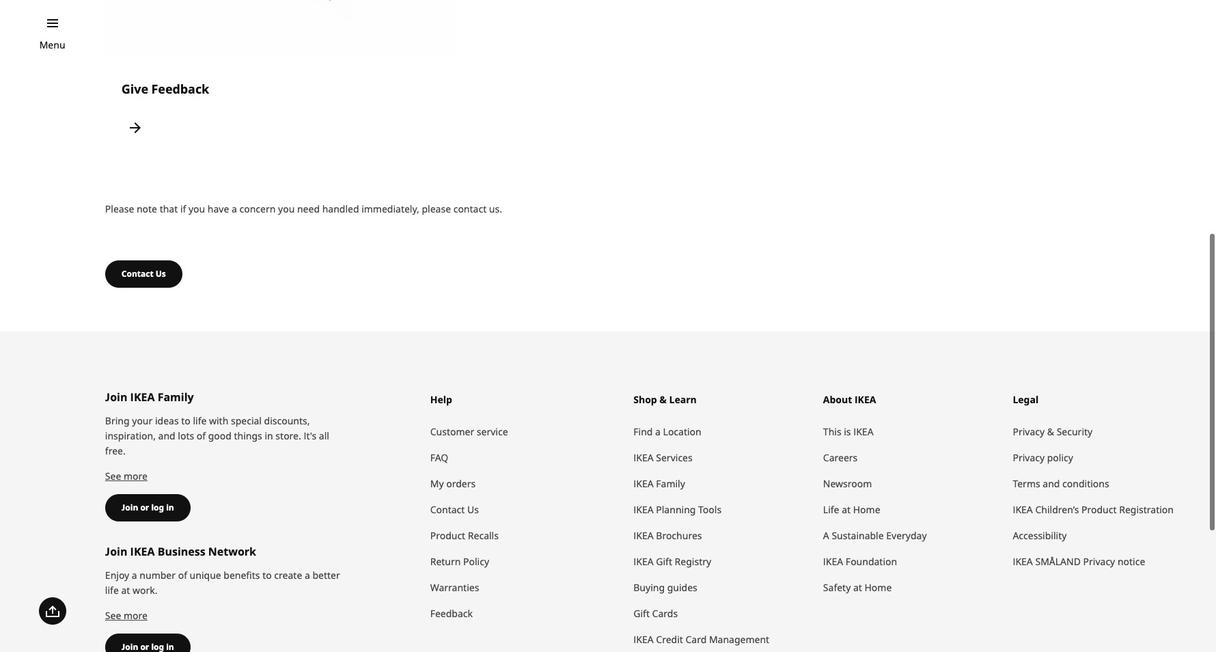 Task type: vqa. For each thing, say whether or not it's contained in the screenshot.
leftmost for
no



Task type: locate. For each thing, give the bounding box(es) containing it.
recalls
[[468, 529, 499, 542]]

join up bring
[[105, 390, 127, 405]]

feedback right give
[[151, 81, 209, 97]]

life inside enjoy a number of unique benefits to create a better life at work.
[[105, 584, 119, 597]]

menu button
[[39, 38, 65, 53]]

registration
[[1120, 503, 1174, 516]]

security
[[1057, 425, 1093, 438]]

0 vertical spatial see more link
[[105, 470, 148, 483]]

2 you from the left
[[278, 202, 295, 215]]

1 vertical spatial and
[[1043, 477, 1060, 490]]

you left need
[[278, 202, 295, 215]]

life
[[193, 414, 207, 427], [105, 584, 119, 597]]

ikea for ikea gift registry
[[634, 555, 654, 568]]

1 vertical spatial life
[[105, 584, 119, 597]]

1 vertical spatial more
[[124, 609, 148, 622]]

product up return
[[430, 529, 466, 542]]

1 vertical spatial feedback
[[430, 607, 473, 620]]

more for family
[[124, 470, 148, 483]]

ikea foundation
[[823, 555, 898, 568]]

and down ideas on the left
[[158, 429, 175, 442]]

0 horizontal spatial in
[[166, 502, 174, 513]]

find
[[634, 425, 653, 438]]

1 horizontal spatial you
[[278, 202, 295, 215]]

see down free.
[[105, 470, 121, 483]]

faq link
[[430, 445, 620, 471]]

0 horizontal spatial and
[[158, 429, 175, 442]]

if
[[180, 202, 186, 215]]

family up ideas on the left
[[158, 390, 194, 405]]

or
[[140, 502, 149, 513]]

1 vertical spatial home
[[865, 581, 892, 594]]

0 vertical spatial of
[[197, 429, 206, 442]]

1 horizontal spatial us
[[467, 503, 479, 516]]

privacy down the accessibility link
[[1084, 555, 1116, 568]]

2 see more from the top
[[105, 609, 148, 622]]

privacy policy link
[[1013, 445, 1189, 471]]

1 horizontal spatial family
[[656, 477, 685, 490]]

1 vertical spatial contact us
[[430, 503, 479, 516]]

all
[[319, 429, 329, 442]]

ikea inside "link"
[[634, 451, 654, 464]]

ikea brochures link
[[634, 523, 810, 549]]

at for safety
[[854, 581, 862, 594]]

1 vertical spatial contact
[[430, 503, 465, 516]]

gift
[[656, 555, 673, 568], [634, 607, 650, 620]]

contact inside button
[[122, 268, 154, 280]]

1 vertical spatial product
[[430, 529, 466, 542]]

note
[[137, 202, 157, 215]]

&
[[1048, 425, 1055, 438]]

0 vertical spatial contact
[[122, 268, 154, 280]]

join inside button
[[122, 502, 138, 513]]

a
[[232, 202, 237, 215], [655, 425, 661, 438], [132, 569, 137, 582], [305, 569, 310, 582]]

0 vertical spatial more
[[124, 470, 148, 483]]

and right terms
[[1043, 477, 1060, 490]]

1 horizontal spatial product
[[1082, 503, 1117, 516]]

see down enjoy
[[105, 609, 121, 622]]

ikea foundation link
[[823, 549, 1000, 575]]

a sustainable everyday link
[[823, 523, 1000, 549]]

home down foundation
[[865, 581, 892, 594]]

family
[[158, 390, 194, 405], [656, 477, 685, 490]]

join for join ikea family
[[105, 390, 127, 405]]

see more down work.
[[105, 609, 148, 622]]

privacy
[[1013, 425, 1045, 438], [1013, 451, 1045, 464], [1084, 555, 1116, 568]]

more down free.
[[124, 470, 148, 483]]

ikea for ikea children's product registration
[[1013, 503, 1033, 516]]

1 vertical spatial us
[[467, 503, 479, 516]]

gift cards
[[634, 607, 678, 620]]

careers link
[[823, 445, 1000, 471]]

ikea gift registry
[[634, 555, 712, 568]]

have
[[208, 202, 229, 215]]

sustainable
[[832, 529, 884, 542]]

1 horizontal spatial contact
[[430, 503, 465, 516]]

life inside bring your ideas to life with special discounts, inspiration, and lots of good things in store. it's all free.
[[193, 414, 207, 427]]

0 horizontal spatial family
[[158, 390, 194, 405]]

ikea left credit
[[634, 633, 654, 646]]

of inside enjoy a number of unique benefits to create a better life at work.
[[178, 569, 187, 582]]

0 horizontal spatial of
[[178, 569, 187, 582]]

a sustainable everyday
[[823, 529, 927, 542]]

1 vertical spatial join
[[122, 502, 138, 513]]

see more link for join ikea business network
[[105, 609, 148, 622]]

us down that
[[156, 268, 166, 280]]

in inside join or log in button
[[166, 502, 174, 513]]

see more link
[[105, 470, 148, 483], [105, 609, 148, 622]]

0 vertical spatial contact us
[[122, 268, 166, 280]]

0 horizontal spatial us
[[156, 268, 166, 280]]

ikea for ikea planning tools
[[634, 503, 654, 516]]

1 horizontal spatial in
[[265, 429, 273, 442]]

accessibility link
[[1013, 523, 1189, 549]]

ikea for ikea services
[[634, 451, 654, 464]]

a
[[823, 529, 830, 542]]

ikea for ikea family
[[634, 477, 654, 490]]

0 horizontal spatial product
[[430, 529, 466, 542]]

see more link down work.
[[105, 609, 148, 622]]

to inside enjoy a number of unique benefits to create a better life at work.
[[263, 569, 272, 582]]

1 see from the top
[[105, 470, 121, 483]]

more down work.
[[124, 609, 148, 622]]

give feedback
[[122, 81, 209, 97]]

1 horizontal spatial at
[[842, 503, 851, 516]]

need
[[297, 202, 320, 215]]

ikea right is
[[854, 425, 874, 438]]

contact down my orders
[[430, 503, 465, 516]]

0 vertical spatial join
[[105, 390, 127, 405]]

you
[[189, 202, 205, 215], [278, 202, 295, 215]]

in left store.
[[265, 429, 273, 442]]

0 vertical spatial us
[[156, 268, 166, 280]]

1 vertical spatial see more
[[105, 609, 148, 622]]

ikea planning tools link
[[634, 497, 810, 523]]

brochures
[[656, 529, 702, 542]]

0 horizontal spatial to
[[181, 414, 191, 427]]

1 vertical spatial gift
[[634, 607, 650, 620]]

0 vertical spatial gift
[[656, 555, 673, 568]]

0 horizontal spatial at
[[121, 584, 130, 597]]

join left 'or'
[[122, 502, 138, 513]]

this is ikea
[[823, 425, 874, 438]]

1 vertical spatial to
[[263, 569, 272, 582]]

with
[[209, 414, 228, 427]]

0 vertical spatial home
[[853, 503, 881, 516]]

0 horizontal spatial contact us
[[122, 268, 166, 280]]

in
[[265, 429, 273, 442], [166, 502, 174, 513]]

ikea for ikea brochures
[[634, 529, 654, 542]]

1 horizontal spatial to
[[263, 569, 272, 582]]

enjoy
[[105, 569, 129, 582]]

1 vertical spatial see more link
[[105, 609, 148, 622]]

ikea down terms
[[1013, 503, 1033, 516]]

menu
[[39, 38, 65, 51]]

home for safety at home
[[865, 581, 892, 594]]

at right 'safety'
[[854, 581, 862, 594]]

privacy left &
[[1013, 425, 1045, 438]]

privacy up terms
[[1013, 451, 1045, 464]]

orders
[[446, 477, 476, 490]]

ikea up your
[[130, 390, 155, 405]]

product
[[1082, 503, 1117, 516], [430, 529, 466, 542]]

ikea for ikea credit card management
[[634, 633, 654, 646]]

contact us
[[122, 268, 166, 280], [430, 503, 479, 516]]

tools
[[699, 503, 722, 516]]

join or log in
[[122, 502, 174, 513]]

at
[[842, 503, 851, 516], [854, 581, 862, 594], [121, 584, 130, 597]]

guides
[[668, 581, 698, 594]]

see for join ikea business network
[[105, 609, 121, 622]]

customer service link
[[430, 419, 620, 445]]

us up product recalls
[[467, 503, 479, 516]]

2 more from the top
[[124, 609, 148, 622]]

join for join or log in
[[122, 502, 138, 513]]

0 vertical spatial see
[[105, 470, 121, 483]]

at right life
[[842, 503, 851, 516]]

of right lots
[[197, 429, 206, 442]]

0 vertical spatial life
[[193, 414, 207, 427]]

2 see from the top
[[105, 609, 121, 622]]

home up a sustainable everyday at the right bottom of page
[[853, 503, 881, 516]]

1 horizontal spatial life
[[193, 414, 207, 427]]

1 vertical spatial family
[[656, 477, 685, 490]]

terms and conditions
[[1013, 477, 1110, 490]]

credit
[[656, 633, 683, 646]]

you right if
[[189, 202, 205, 215]]

better
[[313, 569, 340, 582]]

number
[[140, 569, 176, 582]]

see more down free.
[[105, 470, 148, 483]]

see more link down free.
[[105, 470, 148, 483]]

0 vertical spatial to
[[181, 414, 191, 427]]

0 vertical spatial privacy
[[1013, 425, 1045, 438]]

life down enjoy
[[105, 584, 119, 597]]

0 horizontal spatial contact
[[122, 268, 154, 280]]

contact us down my orders
[[430, 503, 479, 516]]

notice
[[1118, 555, 1146, 568]]

join up enjoy
[[105, 544, 127, 559]]

1 horizontal spatial feedback
[[430, 607, 473, 620]]

ikea for ikea foundation
[[823, 555, 844, 568]]

to up lots
[[181, 414, 191, 427]]

customer
[[430, 425, 474, 438]]

1 see more link from the top
[[105, 470, 148, 483]]

ikea
[[130, 390, 155, 405], [854, 425, 874, 438], [634, 451, 654, 464], [634, 477, 654, 490], [634, 503, 654, 516], [1013, 503, 1033, 516], [634, 529, 654, 542], [130, 544, 155, 559], [634, 555, 654, 568], [823, 555, 844, 568], [1013, 555, 1033, 568], [634, 633, 654, 646]]

ikea down ikea family
[[634, 503, 654, 516]]

ideas
[[155, 414, 179, 427]]

1 horizontal spatial and
[[1043, 477, 1060, 490]]

2 horizontal spatial at
[[854, 581, 862, 594]]

ikea up buying
[[634, 555, 654, 568]]

1 horizontal spatial gift
[[656, 555, 673, 568]]

see more for join ikea business network
[[105, 609, 148, 622]]

0 horizontal spatial life
[[105, 584, 119, 597]]

cards
[[652, 607, 678, 620]]

ikea down ikea services
[[634, 477, 654, 490]]

contact us down note
[[122, 268, 166, 280]]

ikea down accessibility
[[1013, 555, 1033, 568]]

return policy
[[430, 555, 489, 568]]

good
[[208, 429, 232, 442]]

accessibility
[[1013, 529, 1067, 542]]

at down enjoy
[[121, 584, 130, 597]]

at inside 'link'
[[854, 581, 862, 594]]

feedback down warranties
[[430, 607, 473, 620]]

home for life at home
[[853, 503, 881, 516]]

2 see more link from the top
[[105, 609, 148, 622]]

ikea up 'safety'
[[823, 555, 844, 568]]

2 vertical spatial join
[[105, 544, 127, 559]]

1 horizontal spatial of
[[197, 429, 206, 442]]

0 vertical spatial in
[[265, 429, 273, 442]]

life left with
[[193, 414, 207, 427]]

to inside bring your ideas to life with special discounts, inspiration, and lots of good things in store. it's all free.
[[181, 414, 191, 427]]

1 see more from the top
[[105, 470, 148, 483]]

0 vertical spatial family
[[158, 390, 194, 405]]

privacy & security link
[[1013, 419, 1189, 445]]

safety
[[823, 581, 851, 594]]

at for life
[[842, 503, 851, 516]]

ikea planning tools
[[634, 503, 722, 516]]

is
[[844, 425, 851, 438]]

customer service
[[430, 425, 508, 438]]

product down terms and conditions link at the right bottom
[[1082, 503, 1117, 516]]

1 vertical spatial see
[[105, 609, 121, 622]]

home inside 'link'
[[865, 581, 892, 594]]

gift left cards
[[634, 607, 650, 620]]

ikea down find
[[634, 451, 654, 464]]

family down services on the bottom
[[656, 477, 685, 490]]

a right enjoy
[[132, 569, 137, 582]]

0 vertical spatial and
[[158, 429, 175, 442]]

1 vertical spatial privacy
[[1013, 451, 1045, 464]]

gift up buying guides
[[656, 555, 673, 568]]

terms and conditions link
[[1013, 471, 1189, 497]]

0 vertical spatial feedback
[[151, 81, 209, 97]]

1 vertical spatial of
[[178, 569, 187, 582]]

contact
[[122, 268, 154, 280], [430, 503, 465, 516]]

1 vertical spatial in
[[166, 502, 174, 513]]

of left unique
[[178, 569, 187, 582]]

ikea left brochures
[[634, 529, 654, 542]]

1 more from the top
[[124, 470, 148, 483]]

please
[[105, 202, 134, 215]]

0 horizontal spatial you
[[189, 202, 205, 215]]

in right log
[[166, 502, 174, 513]]

to left create
[[263, 569, 272, 582]]

home
[[853, 503, 881, 516], [865, 581, 892, 594]]

contact down note
[[122, 268, 154, 280]]

0 vertical spatial see more
[[105, 470, 148, 483]]

ikea family link
[[634, 471, 810, 497]]



Task type: describe. For each thing, give the bounding box(es) containing it.
give
[[122, 81, 148, 97]]

a left better
[[305, 569, 310, 582]]

foundation
[[846, 555, 898, 568]]

ikea services link
[[634, 445, 810, 471]]

2 vertical spatial privacy
[[1084, 555, 1116, 568]]

buying
[[634, 581, 665, 594]]

us inside contact us link
[[467, 503, 479, 516]]

0 horizontal spatial gift
[[634, 607, 650, 620]]

newsroom
[[823, 477, 872, 490]]

warranties link
[[430, 575, 620, 601]]

ikea children's product registration
[[1013, 503, 1174, 516]]

in inside bring your ideas to life with special discounts, inspiration, and lots of good things in store. it's all free.
[[265, 429, 273, 442]]

handled
[[322, 202, 359, 215]]

lots
[[178, 429, 194, 442]]

registry
[[675, 555, 712, 568]]

ikea up number
[[130, 544, 155, 559]]

safety at home
[[823, 581, 892, 594]]

ikea for ikea småland privacy notice
[[1013, 555, 1033, 568]]

contact us link
[[430, 497, 620, 523]]

policy
[[463, 555, 489, 568]]

see more link for join ikea family
[[105, 470, 148, 483]]

us inside contact us button
[[156, 268, 166, 280]]

policy
[[1048, 451, 1074, 464]]

concern
[[240, 202, 276, 215]]

1 horizontal spatial contact us
[[430, 503, 479, 516]]

things
[[234, 429, 262, 442]]

immediately,
[[362, 202, 420, 215]]

store.
[[276, 429, 301, 442]]

enjoy a number of unique benefits to create a better life at work.
[[105, 569, 340, 597]]

this
[[823, 425, 842, 438]]

of inside bring your ideas to life with special discounts, inspiration, and lots of good things in store. it's all free.
[[197, 429, 206, 442]]

service
[[477, 425, 508, 438]]

a right "have"
[[232, 202, 237, 215]]

benefits
[[224, 569, 260, 582]]

privacy for privacy & security
[[1013, 425, 1045, 438]]

safety at home link
[[823, 575, 1000, 601]]

ikea children's product registration link
[[1013, 497, 1189, 523]]

join for join ikea business network
[[105, 544, 127, 559]]

careers
[[823, 451, 858, 464]]

services
[[656, 451, 693, 464]]

this is ikea link
[[823, 419, 1000, 445]]

my orders link
[[430, 471, 620, 497]]

bring
[[105, 414, 130, 427]]

business
[[158, 544, 205, 559]]

privacy policy
[[1013, 451, 1074, 464]]

ikea credit card management link
[[634, 627, 810, 652]]

work.
[[133, 584, 158, 597]]

special
[[231, 414, 262, 427]]

us.
[[489, 202, 502, 215]]

children's
[[1036, 503, 1079, 516]]

ikea family
[[634, 477, 685, 490]]

log
[[151, 502, 164, 513]]

småland
[[1036, 555, 1081, 568]]

planning
[[656, 503, 696, 516]]

card
[[686, 633, 707, 646]]

free.
[[105, 444, 126, 457]]

0 vertical spatial product
[[1082, 503, 1117, 516]]

product recalls link
[[430, 523, 620, 549]]

privacy for privacy policy
[[1013, 451, 1045, 464]]

ikea brochures
[[634, 529, 702, 542]]

return
[[430, 555, 461, 568]]

everyday
[[887, 529, 927, 542]]

ikea services
[[634, 451, 693, 464]]

feedback link
[[430, 601, 620, 627]]

contact us inside button
[[122, 268, 166, 280]]

see for join ikea family
[[105, 470, 121, 483]]

that
[[160, 202, 178, 215]]

privacy & security
[[1013, 425, 1093, 438]]

warranties
[[430, 581, 479, 594]]

it's
[[304, 429, 317, 442]]

and inside bring your ideas to life with special discounts, inspiration, and lots of good things in store. it's all free.
[[158, 429, 175, 442]]

unique
[[190, 569, 221, 582]]

contact
[[454, 202, 487, 215]]

life at home link
[[823, 497, 1000, 523]]

see more for join ikea family
[[105, 470, 148, 483]]

give feedback link
[[105, 0, 457, 158]]

at inside enjoy a number of unique benefits to create a better life at work.
[[121, 584, 130, 597]]

please note that if you have a concern you need handled immediately, please contact us.
[[105, 202, 505, 215]]

terms
[[1013, 477, 1041, 490]]

1 you from the left
[[189, 202, 205, 215]]

more for business
[[124, 609, 148, 622]]

my
[[430, 477, 444, 490]]

join ikea business network
[[105, 544, 256, 559]]

find a location link
[[634, 419, 810, 445]]

product recalls
[[430, 529, 499, 542]]

return policy link
[[430, 549, 620, 575]]

discounts,
[[264, 414, 310, 427]]

ikea småland privacy notice
[[1013, 555, 1146, 568]]

a right find
[[655, 425, 661, 438]]

0 horizontal spatial feedback
[[151, 81, 209, 97]]

inspiration,
[[105, 429, 156, 442]]

please
[[422, 202, 451, 215]]

location
[[663, 425, 702, 438]]

buying guides link
[[634, 575, 810, 601]]



